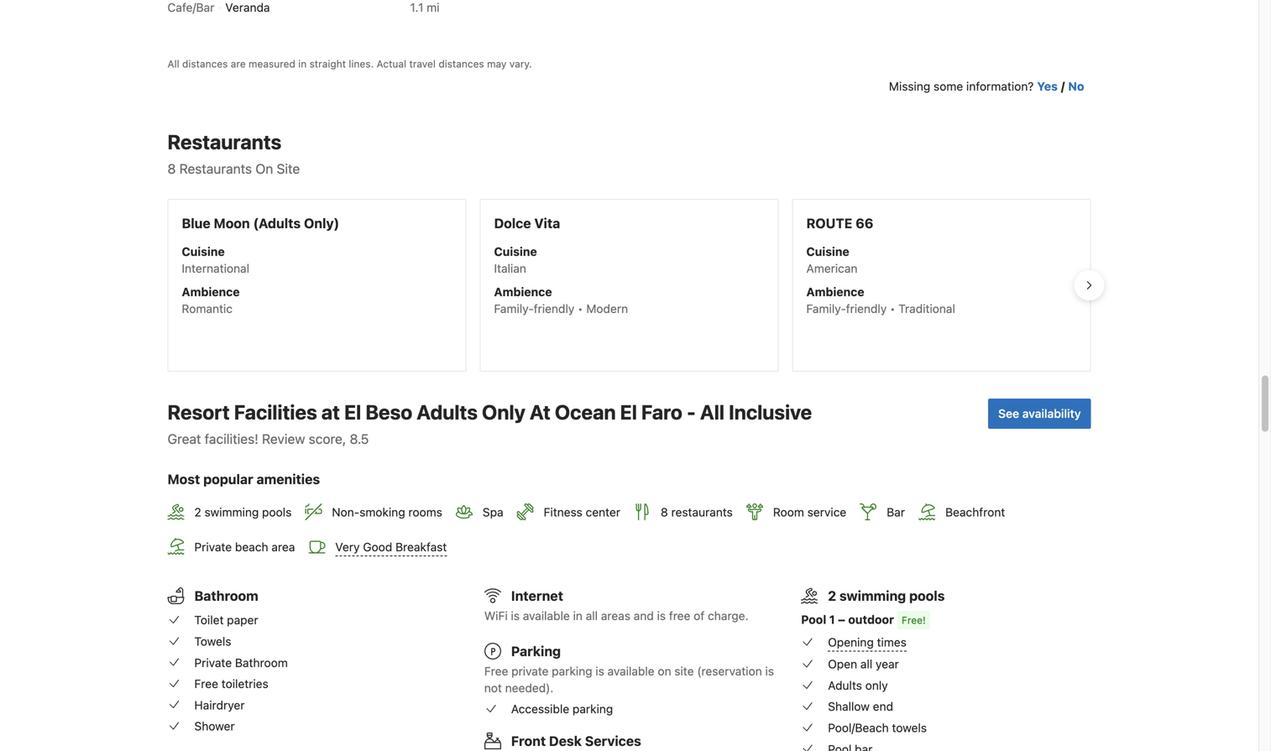 Task type: describe. For each thing, give the bounding box(es) containing it.
mi
[[427, 1, 439, 14]]

restaurants
[[671, 505, 733, 519]]

private
[[511, 664, 549, 678]]

open
[[828, 657, 857, 671]]

route
[[806, 216, 852, 231]]

veranda
[[225, 1, 270, 14]]

private bathroom
[[194, 656, 288, 670]]

(reservation
[[697, 664, 762, 678]]

international
[[182, 262, 249, 276]]

cuisine for route
[[806, 245, 849, 259]]

free private parking is available on site (reservation is not needed).
[[484, 664, 774, 695]]

pool
[[801, 613, 826, 627]]

paper
[[227, 613, 258, 627]]

vary.
[[509, 58, 532, 70]]

toilet paper
[[194, 613, 258, 627]]

internet
[[511, 588, 563, 604]]

charge.
[[708, 609, 749, 623]]

free
[[669, 609, 690, 623]]

only)
[[304, 216, 339, 231]]

1 horizontal spatial adults
[[828, 679, 862, 693]]

8 inside restaurants 8 restaurants on site
[[167, 161, 176, 177]]

times
[[877, 635, 907, 649]]

wifi
[[484, 609, 508, 623]]

8 restaurants
[[661, 505, 733, 519]]

at
[[530, 401, 551, 424]]

fitness center
[[544, 505, 620, 519]]

cuisine for blue
[[182, 245, 225, 259]]

private for private bathroom
[[194, 656, 232, 670]]

friendly for route 66
[[846, 302, 887, 316]]

review
[[262, 431, 305, 447]]

only
[[482, 401, 525, 424]]

end
[[873, 700, 893, 714]]

desk
[[549, 733, 582, 749]]

and
[[634, 609, 654, 623]]

1 horizontal spatial pools
[[909, 588, 945, 604]]

hairdryer
[[194, 698, 245, 712]]

(adults
[[253, 216, 301, 231]]

straight
[[309, 58, 346, 70]]

non-smoking rooms
[[332, 505, 442, 519]]

private for private beach area
[[194, 540, 232, 554]]

great
[[167, 431, 201, 447]]

1 horizontal spatial 2
[[828, 588, 836, 604]]

1 distances from the left
[[182, 58, 228, 70]]

faro
[[641, 401, 682, 424]]

cuisine american
[[806, 245, 858, 276]]

family- for dolce
[[494, 302, 534, 316]]

opening times
[[828, 635, 907, 649]]

score,
[[309, 431, 346, 447]]

see availability button
[[988, 399, 1091, 429]]

amenities
[[256, 472, 320, 488]]

is right (reservation
[[765, 664, 774, 678]]

at
[[321, 401, 340, 424]]

accessible parking
[[511, 702, 613, 716]]

family- for route
[[806, 302, 846, 316]]

good
[[363, 540, 392, 554]]

see availability
[[998, 407, 1081, 421]]

ambience for dolce
[[494, 285, 552, 299]]

friendly for dolce vita
[[534, 302, 574, 316]]

beachfront
[[945, 505, 1005, 519]]

room
[[773, 505, 804, 519]]

cafe/bar
[[167, 1, 214, 14]]

/
[[1061, 80, 1065, 93]]

0 vertical spatial in
[[298, 58, 307, 70]]

1 vertical spatial restaurants
[[179, 161, 252, 177]]

some
[[934, 80, 963, 93]]

1.1
[[410, 1, 423, 14]]

free!
[[902, 614, 926, 626]]

0 vertical spatial all
[[586, 609, 598, 623]]

cuisine international
[[182, 245, 249, 276]]

shallow end
[[828, 700, 893, 714]]

no button
[[1068, 78, 1084, 95]]

shallow
[[828, 700, 870, 714]]

american
[[806, 262, 858, 276]]

0 vertical spatial bathroom
[[194, 588, 258, 604]]

availability
[[1022, 407, 1081, 421]]

66
[[856, 216, 873, 231]]

room service
[[773, 505, 846, 519]]

0 vertical spatial restaurants
[[167, 130, 281, 154]]

free for free private parking is available on site (reservation is not needed).
[[484, 664, 508, 678]]

needed).
[[505, 681, 554, 695]]

1.1 mi
[[410, 1, 439, 14]]

information?
[[966, 80, 1034, 93]]

blue
[[182, 216, 210, 231]]

ambience family-friendly • traditional
[[806, 285, 955, 316]]

actual
[[377, 58, 406, 70]]

front
[[511, 733, 546, 749]]

accessible
[[511, 702, 569, 716]]

ambience for blue
[[182, 285, 240, 299]]

adults inside resort facilities at el beso adults only at ocean el faro - all inclusive great facilities! review score, 8.5
[[417, 401, 478, 424]]

bar
[[887, 505, 905, 519]]

yes button
[[1037, 78, 1058, 95]]

0 vertical spatial swimming
[[204, 505, 259, 519]]

1 vertical spatial swimming
[[839, 588, 906, 604]]

resort
[[167, 401, 230, 424]]

dolce
[[494, 216, 531, 231]]



Task type: locate. For each thing, give the bounding box(es) containing it.
1 vertical spatial bathroom
[[235, 656, 288, 670]]

0 vertical spatial adults
[[417, 401, 478, 424]]

center
[[586, 505, 620, 519]]

•
[[578, 302, 583, 316], [890, 302, 895, 316]]

romantic
[[182, 302, 233, 316]]

beso
[[365, 401, 412, 424]]

2 family- from the left
[[806, 302, 846, 316]]

fitness
[[544, 505, 582, 519]]

parking up accessible parking
[[552, 664, 592, 678]]

0 vertical spatial 2
[[194, 505, 201, 519]]

opening
[[828, 635, 874, 649]]

family- inside ambience family-friendly • modern
[[494, 302, 534, 316]]

ambience down italian
[[494, 285, 552, 299]]

is right wifi
[[511, 609, 520, 623]]

ocean
[[555, 401, 616, 424]]

ambience inside ambience family-friendly • modern
[[494, 285, 552, 299]]

ambience family-friendly • modern
[[494, 285, 628, 316]]

bathroom up toiletries
[[235, 656, 288, 670]]

popular
[[203, 472, 253, 488]]

0 vertical spatial private
[[194, 540, 232, 554]]

all inside resort facilities at el beso adults only at ocean el faro - all inclusive great facilities! review score, 8.5
[[700, 401, 725, 424]]

0 horizontal spatial 2
[[194, 505, 201, 519]]

swimming down popular
[[204, 505, 259, 519]]

1 vertical spatial available
[[607, 664, 655, 678]]

0 horizontal spatial in
[[298, 58, 307, 70]]

bathroom up toilet paper in the left of the page
[[194, 588, 258, 604]]

1 private from the top
[[194, 540, 232, 554]]

3 cuisine from the left
[[806, 245, 849, 259]]

bathroom
[[194, 588, 258, 604], [235, 656, 288, 670]]

on
[[255, 161, 273, 177]]

pool/beach towels
[[828, 721, 927, 735]]

1 friendly from the left
[[534, 302, 574, 316]]

1 horizontal spatial swimming
[[839, 588, 906, 604]]

0 horizontal spatial all
[[167, 58, 179, 70]]

missing some information? yes / no
[[889, 80, 1084, 93]]

travel
[[409, 58, 436, 70]]

0 horizontal spatial el
[[344, 401, 361, 424]]

parking up front desk services
[[572, 702, 613, 716]]

available left on
[[607, 664, 655, 678]]

free up not
[[484, 664, 508, 678]]

2 private from the top
[[194, 656, 232, 670]]

private left beach
[[194, 540, 232, 554]]

1 horizontal spatial cuisine
[[494, 245, 537, 259]]

ambience up romantic on the top left of the page
[[182, 285, 240, 299]]

free
[[484, 664, 508, 678], [194, 677, 218, 691]]

0 vertical spatial pools
[[262, 505, 292, 519]]

resort facilities at el beso adults only at ocean el faro - all inclusive great facilities! review score, 8.5
[[167, 401, 812, 447]]

very
[[335, 540, 360, 554]]

family- down american
[[806, 302, 846, 316]]

friendly down american
[[846, 302, 887, 316]]

not
[[484, 681, 502, 695]]

all left the 'year'
[[860, 657, 872, 671]]

ambience down american
[[806, 285, 864, 299]]

• inside ambience family-friendly • modern
[[578, 302, 583, 316]]

non-
[[332, 505, 359, 519]]

facilities!
[[205, 431, 258, 447]]

is up accessible parking
[[596, 664, 604, 678]]

region
[[154, 192, 1104, 379]]

friendly left modern
[[534, 302, 574, 316]]

cuisine inside cuisine american
[[806, 245, 849, 259]]

lines.
[[349, 58, 374, 70]]

1 vertical spatial in
[[573, 609, 583, 623]]

free toiletries
[[194, 677, 268, 691]]

outdoor
[[848, 613, 894, 627]]

1 horizontal spatial family-
[[806, 302, 846, 316]]

service
[[807, 505, 846, 519]]

rooms
[[408, 505, 442, 519]]

all
[[586, 609, 598, 623], [860, 657, 872, 671]]

cuisine inside "cuisine international"
[[182, 245, 225, 259]]

cuisine for dolce
[[494, 245, 537, 259]]

1 vertical spatial pools
[[909, 588, 945, 604]]

areas
[[601, 609, 630, 623]]

in left areas
[[573, 609, 583, 623]]

2 swimming pools down "most popular amenities"
[[194, 505, 292, 519]]

adults left "only"
[[417, 401, 478, 424]]

italian
[[494, 262, 526, 276]]

in left straight
[[298, 58, 307, 70]]

1 ambience from the left
[[182, 285, 240, 299]]

0 horizontal spatial distances
[[182, 58, 228, 70]]

• for 66
[[890, 302, 895, 316]]

0 horizontal spatial available
[[523, 609, 570, 623]]

0 horizontal spatial swimming
[[204, 505, 259, 519]]

ambience romantic
[[182, 285, 240, 316]]

adults down open at bottom
[[828, 679, 862, 693]]

0 vertical spatial 2 swimming pools
[[194, 505, 292, 519]]

2 • from the left
[[890, 302, 895, 316]]

0 horizontal spatial all
[[586, 609, 598, 623]]

most
[[167, 472, 200, 488]]

1 vertical spatial all
[[860, 657, 872, 671]]

1 horizontal spatial •
[[890, 302, 895, 316]]

all
[[167, 58, 179, 70], [700, 401, 725, 424]]

distances left the are at top
[[182, 58, 228, 70]]

2 down most
[[194, 505, 201, 519]]

friendly
[[534, 302, 574, 316], [846, 302, 887, 316]]

1 horizontal spatial all
[[700, 401, 725, 424]]

1 cuisine from the left
[[182, 245, 225, 259]]

2 ambience from the left
[[494, 285, 552, 299]]

are
[[231, 58, 246, 70]]

services
[[585, 733, 641, 749]]

yes
[[1037, 80, 1058, 93]]

friendly inside ambience family-friendly • modern
[[534, 302, 574, 316]]

1 horizontal spatial available
[[607, 664, 655, 678]]

all right the -
[[700, 401, 725, 424]]

private down 'towels'
[[194, 656, 232, 670]]

towels
[[194, 635, 231, 649]]

family-
[[494, 302, 534, 316], [806, 302, 846, 316]]

0 horizontal spatial •
[[578, 302, 583, 316]]

no
[[1068, 80, 1084, 93]]

free for free toiletries
[[194, 677, 218, 691]]

1 vertical spatial private
[[194, 656, 232, 670]]

pools down the amenities at bottom left
[[262, 505, 292, 519]]

pools up free!
[[909, 588, 945, 604]]

1 vertical spatial all
[[700, 401, 725, 424]]

inclusive
[[729, 401, 812, 424]]

all distances are measured in straight lines. actual travel distances may vary.
[[167, 58, 532, 70]]

el left faro
[[620, 401, 637, 424]]

restaurants left the on at top left
[[179, 161, 252, 177]]

breakfast
[[395, 540, 447, 554]]

is
[[511, 609, 520, 623], [657, 609, 666, 623], [596, 664, 604, 678], [765, 664, 774, 678]]

2 up 1
[[828, 588, 836, 604]]

route 66
[[806, 216, 873, 231]]

0 horizontal spatial ambience
[[182, 285, 240, 299]]

available inside free private parking is available on site (reservation is not needed).
[[607, 664, 655, 678]]

3 ambience from the left
[[806, 285, 864, 299]]

1 horizontal spatial el
[[620, 401, 637, 424]]

parking
[[552, 664, 592, 678], [572, 702, 613, 716]]

0 vertical spatial all
[[167, 58, 179, 70]]

available down internet
[[523, 609, 570, 623]]

traditional
[[899, 302, 955, 316]]

2 cuisine from the left
[[494, 245, 537, 259]]

free up hairdryer
[[194, 677, 218, 691]]

0 horizontal spatial 2 swimming pools
[[194, 505, 292, 519]]

1 el from the left
[[344, 401, 361, 424]]

vita
[[534, 216, 560, 231]]

swimming up outdoor
[[839, 588, 906, 604]]

cuisine up italian
[[494, 245, 537, 259]]

cuisine up international
[[182, 245, 225, 259]]

8.5
[[350, 431, 369, 447]]

ambience inside ambience family-friendly • traditional
[[806, 285, 864, 299]]

all down cafe/bar
[[167, 58, 179, 70]]

el right at
[[344, 401, 361, 424]]

toiletries
[[221, 677, 268, 691]]

distances left may
[[439, 58, 484, 70]]

toilet
[[194, 613, 224, 627]]

2 horizontal spatial cuisine
[[806, 245, 849, 259]]

free inside free private parking is available on site (reservation is not needed).
[[484, 664, 508, 678]]

only
[[865, 679, 888, 693]]

is right and
[[657, 609, 666, 623]]

0 vertical spatial available
[[523, 609, 570, 623]]

1 horizontal spatial distances
[[439, 58, 484, 70]]

ambience for route
[[806, 285, 864, 299]]

all left areas
[[586, 609, 598, 623]]

8
[[167, 161, 176, 177], [661, 505, 668, 519]]

-
[[687, 401, 696, 424]]

0 horizontal spatial free
[[194, 677, 218, 691]]

0 horizontal spatial pools
[[262, 505, 292, 519]]

1 family- from the left
[[494, 302, 534, 316]]

blue moon (adults only)
[[182, 216, 339, 231]]

0 vertical spatial 8
[[167, 161, 176, 177]]

adults only
[[828, 679, 888, 693]]

1 horizontal spatial friendly
[[846, 302, 887, 316]]

1 horizontal spatial in
[[573, 609, 583, 623]]

1 vertical spatial parking
[[572, 702, 613, 716]]

2 friendly from the left
[[846, 302, 887, 316]]

0 horizontal spatial 8
[[167, 161, 176, 177]]

• left modern
[[578, 302, 583, 316]]

2 distances from the left
[[439, 58, 484, 70]]

• for vita
[[578, 302, 583, 316]]

restaurants 8 restaurants on site
[[167, 130, 300, 177]]

• inside ambience family-friendly • traditional
[[890, 302, 895, 316]]

1 horizontal spatial 2 swimming pools
[[828, 588, 945, 604]]

modern
[[586, 302, 628, 316]]

1 horizontal spatial all
[[860, 657, 872, 671]]

2 horizontal spatial ambience
[[806, 285, 864, 299]]

facilities
[[234, 401, 317, 424]]

very good breakfast
[[335, 540, 447, 554]]

may
[[487, 58, 507, 70]]

• left 'traditional'
[[890, 302, 895, 316]]

cuisine up american
[[806, 245, 849, 259]]

year
[[876, 657, 899, 671]]

0 horizontal spatial friendly
[[534, 302, 574, 316]]

region containing blue moon (adults only)
[[154, 192, 1104, 379]]

0 horizontal spatial cuisine
[[182, 245, 225, 259]]

missing
[[889, 80, 930, 93]]

2 el from the left
[[620, 401, 637, 424]]

smoking
[[359, 505, 405, 519]]

1 • from the left
[[578, 302, 583, 316]]

parking inside free private parking is available on site (reservation is not needed).
[[552, 664, 592, 678]]

family- inside ambience family-friendly • traditional
[[806, 302, 846, 316]]

measured
[[249, 58, 295, 70]]

1 horizontal spatial 8
[[661, 505, 668, 519]]

1 horizontal spatial free
[[484, 664, 508, 678]]

ambience
[[182, 285, 240, 299], [494, 285, 552, 299], [806, 285, 864, 299]]

2 swimming pools up outdoor
[[828, 588, 945, 604]]

see
[[998, 407, 1019, 421]]

restaurants up the on at top left
[[167, 130, 281, 154]]

1 vertical spatial 2
[[828, 588, 836, 604]]

0 vertical spatial parking
[[552, 664, 592, 678]]

0 horizontal spatial family-
[[494, 302, 534, 316]]

family- down italian
[[494, 302, 534, 316]]

1 vertical spatial 2 swimming pools
[[828, 588, 945, 604]]

1 vertical spatial 8
[[661, 505, 668, 519]]

wifi is available in all areas and is free of charge.
[[484, 609, 749, 623]]

–
[[838, 613, 845, 627]]

1 vertical spatial adults
[[828, 679, 862, 693]]

friendly inside ambience family-friendly • traditional
[[846, 302, 887, 316]]

0 horizontal spatial adults
[[417, 401, 478, 424]]

1 horizontal spatial ambience
[[494, 285, 552, 299]]

cuisine italian
[[494, 245, 537, 276]]



Task type: vqa. For each thing, say whether or not it's contained in the screenshot.


